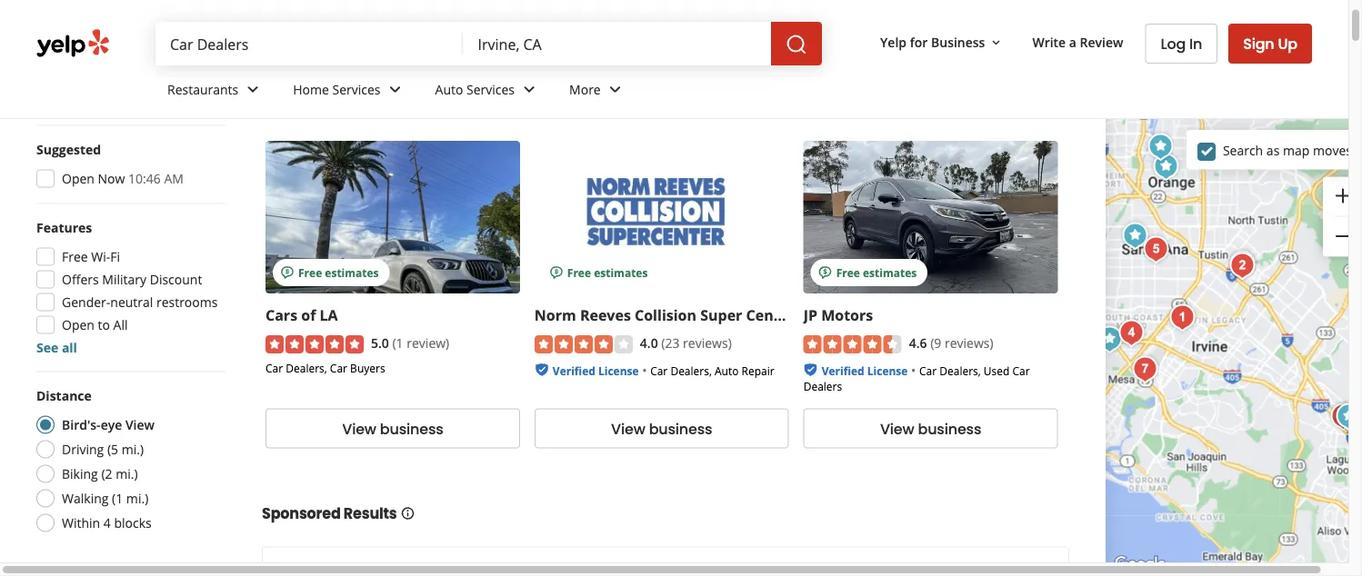 Task type: locate. For each thing, give the bounding box(es) containing it.
1 horizontal spatial auto
[[715, 363, 739, 378]]

verified license button down "4 star rating" image
[[553, 361, 639, 378]]

view business link down car dealers, used car dealers
[[804, 408, 1058, 448]]

0 horizontal spatial 16 verified v2 image
[[535, 363, 549, 377]]

1 none field from the left
[[170, 34, 449, 54]]

1 business from the left
[[380, 418, 443, 439]]

all
[[62, 339, 77, 357]]

0 horizontal spatial sponsored
[[262, 504, 341, 524]]

view down buyers
[[342, 418, 376, 439]]

16 chevron down v2 image
[[989, 35, 1004, 50]]

0 vertical spatial mi.)
[[122, 441, 144, 458]]

0 horizontal spatial free estimates
[[298, 265, 379, 280]]

2 free estimates from the left
[[567, 265, 648, 280]]

(5
[[107, 441, 118, 458]]

0 horizontal spatial 16 free estimates v2 image
[[280, 265, 295, 280]]

reviews)
[[683, 334, 732, 351], [945, 334, 994, 351]]

1 horizontal spatial free estimates
[[567, 265, 648, 280]]

24 chevron down v2 image down near
[[518, 79, 540, 100]]

write
[[1033, 33, 1066, 51]]

0 vertical spatial sponsored
[[457, 95, 522, 113]]

None search field
[[156, 22, 826, 65]]

24 chevron down v2 image for more
[[605, 79, 626, 100]]

0 horizontal spatial for
[[387, 91, 412, 117]]

free right 16 free estimates v2 image
[[836, 265, 860, 280]]

am
[[164, 170, 184, 187]]

5.0 (1 review)
[[371, 334, 450, 351]]

1 horizontal spatial free estimates link
[[535, 140, 789, 293]]

reviews) right (9
[[945, 334, 994, 351]]

24 chevron down v2 image inside the auto services link
[[518, 79, 540, 100]]

auto left the repair on the bottom right of the page
[[715, 363, 739, 378]]

2 horizontal spatial dealers,
[[940, 363, 981, 378]]

2 vertical spatial mi.)
[[126, 490, 149, 507]]

2 verified from the left
[[822, 363, 865, 378]]

(1
[[392, 334, 403, 351], [112, 490, 123, 507]]

open down "suggested"
[[62, 170, 95, 187]]

0 horizontal spatial reviews)
[[683, 334, 732, 351]]

2 16 verified v2 image from the left
[[804, 363, 818, 377]]

2 reviews) from the left
[[945, 334, 994, 351]]

1 verified license button from the left
[[553, 361, 639, 378]]

1 horizontal spatial 16 verified v2 image
[[804, 363, 818, 377]]

24 chevron down v2 image down top
[[242, 79, 264, 100]]

zoom out image
[[1332, 226, 1354, 247]]

group
[[31, 141, 226, 193], [1323, 177, 1362, 257], [31, 219, 226, 357]]

reviews) for motors
[[945, 334, 994, 351]]

1 horizontal spatial 16 free estimates v2 image
[[549, 265, 564, 280]]

16 free estimates v2 image
[[280, 265, 295, 280], [549, 265, 564, 280]]

1 16 free estimates v2 image from the left
[[280, 265, 295, 280]]

eye
[[101, 417, 122, 434]]

free estimates up la
[[298, 265, 379, 280]]

the car store image
[[1138, 231, 1175, 268]]

1 view business link from the left
[[266, 408, 520, 448]]

2 24 chevron down v2 image from the left
[[518, 79, 540, 100]]

norm
[[535, 305, 576, 325]]

4.0 (23 reviews)
[[640, 334, 732, 351]]

for inside button
[[910, 33, 928, 51]]

mi.) for driving (5 mi.)
[[122, 441, 144, 458]]

0 horizontal spatial auto
[[435, 81, 463, 98]]

business down car dealers, used car dealers
[[918, 418, 982, 439]]

verified license down "4 star rating" image
[[553, 363, 639, 378]]

0 horizontal spatial view business link
[[266, 408, 520, 448]]

view business down car dealers, used car dealers
[[880, 418, 982, 439]]

2 horizontal spatial view business link
[[804, 408, 1058, 448]]

free estimates link for la
[[266, 140, 520, 293]]

jp motors image
[[1117, 218, 1154, 254]]

california
[[644, 47, 752, 77]]

2 estimates from the left
[[594, 265, 648, 280]]

1 vertical spatial open
[[62, 316, 95, 334]]

24 chevron down v2 image inside the home services 'link'
[[384, 79, 406, 100]]

16 free estimates v2 image up "norm"
[[549, 265, 564, 280]]

open now 10:46 am
[[62, 170, 184, 187]]

verified for reeves
[[553, 363, 596, 378]]

2 services from the left
[[467, 81, 515, 98]]

estimates up reeves
[[594, 265, 648, 280]]

1 free estimates from the left
[[298, 265, 379, 280]]

auto services link
[[421, 65, 555, 118]]

for right yelp
[[910, 33, 928, 51]]

estimates
[[325, 265, 379, 280], [594, 265, 648, 280], [863, 265, 917, 280]]

0 horizontal spatial verified license
[[553, 363, 639, 378]]

view business for collision
[[611, 418, 712, 439]]

1 license from the left
[[598, 363, 639, 378]]

verified license
[[553, 363, 639, 378], [822, 363, 908, 378]]

jp
[[804, 305, 818, 325]]

sponsored left results
[[262, 504, 341, 524]]

mi.) up blocks
[[126, 490, 149, 507]]

restaurants
[[167, 81, 238, 98]]

16 free estimates v2 image up cars
[[280, 265, 295, 280]]

all
[[113, 316, 128, 334]]

0 horizontal spatial verified
[[553, 363, 596, 378]]

1 estimates from the left
[[325, 265, 379, 280]]

0 horizontal spatial view business
[[342, 418, 443, 439]]

1 horizontal spatial verified license
[[822, 363, 908, 378]]

verified license for motors
[[822, 363, 908, 378]]

verified license button down the 4.6 star rating image
[[822, 361, 908, 378]]

$$$$
[[186, 85, 211, 100]]

view business link down buyers
[[266, 408, 520, 448]]

sponsored down top 10 best car dealers near irvine, california
[[457, 95, 522, 113]]

services inside 'link'
[[332, 81, 381, 98]]

None field
[[170, 34, 449, 54], [478, 34, 757, 54]]

4.6 (9 reviews)
[[909, 334, 994, 351]]

0 vertical spatial for
[[910, 33, 928, 51]]

clear choice auto image
[[1127, 352, 1164, 388]]

option group containing distance
[[31, 387, 226, 538]]

2 24 chevron down v2 image from the left
[[605, 79, 626, 100]]

24 chevron down v2 image down irvine,
[[605, 79, 626, 100]]

cars of la
[[266, 305, 338, 325]]

norm reeves collision super center link
[[535, 305, 795, 325]]

free up of
[[298, 265, 322, 280]]

special
[[262, 91, 328, 117]]

to
[[98, 316, 110, 334]]

yelp for business button
[[873, 26, 1011, 58]]

sponsored inside special offers for you sponsored
[[457, 95, 522, 113]]

verified down the 4.6 star rating image
[[822, 363, 865, 378]]

free estimates up reeves
[[567, 265, 648, 280]]

reviews) for reeves
[[683, 334, 732, 351]]

free estimates right 16 free estimates v2 image
[[836, 265, 917, 280]]

view business link down car dealers, auto repair
[[535, 408, 789, 448]]

verified license button
[[553, 361, 639, 378], [822, 361, 908, 378]]

16 verified v2 image for jp
[[804, 363, 818, 377]]

24 chevron down v2 image inside restaurants link
[[242, 79, 264, 100]]

1 view business from the left
[[342, 418, 443, 439]]

1 horizontal spatial sponsored
[[457, 95, 522, 113]]

view business down car dealers, auto repair
[[611, 418, 712, 439]]

4
[[104, 515, 111, 532]]

home services
[[293, 81, 381, 98]]

view business down buyers
[[342, 418, 443, 439]]

dealers,
[[286, 360, 327, 375], [671, 363, 712, 378], [940, 363, 981, 378]]

1 horizontal spatial business
[[649, 418, 712, 439]]

16 free estimates v2 image for cars
[[280, 265, 295, 280]]

1 services from the left
[[332, 81, 381, 98]]

1 verified from the left
[[553, 363, 596, 378]]

24 chevron down v2 image
[[242, 79, 264, 100], [605, 79, 626, 100]]

free inside group
[[62, 248, 88, 266]]

24 chevron down v2 image
[[384, 79, 406, 100], [518, 79, 540, 100]]

mi.) for biking (2 mi.)
[[116, 466, 138, 483]]

24 chevron down v2 image for home services
[[384, 79, 406, 100]]

orange county auto wholesale image
[[1165, 300, 1201, 336]]

1 horizontal spatial (1
[[392, 334, 403, 351]]

biking
[[62, 466, 98, 483]]

view right eye
[[125, 417, 155, 434]]

2 free estimates link from the left
[[535, 140, 789, 293]]

dealers
[[429, 32, 471, 47], [428, 47, 511, 77], [804, 379, 842, 394]]

1 24 chevron down v2 image from the left
[[242, 79, 264, 100]]

0 horizontal spatial license
[[598, 363, 639, 378]]

1 reviews) from the left
[[683, 334, 732, 351]]

estimates up motors on the right bottom of page
[[863, 265, 917, 280]]

as
[[1267, 142, 1280, 159]]

24 chevron down v2 image for auto services
[[518, 79, 540, 100]]

1 horizontal spatial reviews)
[[945, 334, 994, 351]]

estimates up la
[[325, 265, 379, 280]]

open to all
[[62, 316, 128, 334]]

1 horizontal spatial verified
[[822, 363, 865, 378]]

bird's-
[[62, 417, 101, 434]]

car dealers, car buyers
[[266, 360, 385, 375]]

view down car dealers, used car dealers
[[880, 418, 914, 439]]

verified down "4 star rating" image
[[553, 363, 596, 378]]

0 horizontal spatial 24 chevron down v2 image
[[384, 79, 406, 100]]

log in link
[[1145, 24, 1218, 64]]

wi-
[[91, 248, 110, 266]]

discount
[[150, 271, 202, 288]]

2 none field from the left
[[478, 34, 757, 54]]

dealers, down 4.0 (23 reviews)
[[671, 363, 712, 378]]

reviews) up car dealers, auto repair
[[683, 334, 732, 351]]

0 horizontal spatial estimates
[[325, 265, 379, 280]]

tustin toyota image
[[1225, 248, 1261, 284]]

gender-neutral restrooms
[[62, 294, 218, 311]]

0 horizontal spatial services
[[332, 81, 381, 98]]

0 horizontal spatial verified license button
[[553, 361, 639, 378]]

up
[[1278, 33, 1298, 54]]

0 horizontal spatial none field
[[170, 34, 449, 54]]

car dealers
[[408, 32, 471, 47]]

(1 down (2
[[112, 490, 123, 507]]

1 horizontal spatial view business
[[611, 418, 712, 439]]

free up offers on the left of the page
[[62, 248, 88, 266]]

1 vertical spatial auto
[[715, 363, 739, 378]]

norm reeves collision super center
[[535, 305, 795, 325]]

view down 4.0
[[611, 418, 645, 439]]

free estimates for collision
[[567, 265, 648, 280]]

(1 right 5.0 on the left bottom of the page
[[392, 334, 403, 351]]

dealers, inside car dealers, used car dealers
[[940, 363, 981, 378]]

1 horizontal spatial 24 chevron down v2 image
[[605, 79, 626, 100]]

verified
[[553, 363, 596, 378], [822, 363, 865, 378]]

1 horizontal spatial verified license button
[[822, 361, 908, 378]]

norm reeves collision super center image
[[1331, 399, 1362, 435]]

view for jp motors
[[880, 418, 914, 439]]

car right used
[[1013, 363, 1030, 378]]

for left you
[[387, 91, 412, 117]]

2 horizontal spatial estimates
[[863, 265, 917, 280]]

sign up link
[[1229, 24, 1312, 64]]

estimates for la
[[325, 265, 379, 280]]

offers
[[332, 91, 383, 117]]

24 chevron down v2 image left you
[[384, 79, 406, 100]]

dealers, down 5 star rating image
[[286, 360, 327, 375]]

services down best
[[332, 81, 381, 98]]

view for cars of la
[[342, 418, 376, 439]]

24 chevron down v2 image inside "more" "link"
[[605, 79, 626, 100]]

1 horizontal spatial dealers,
[[671, 363, 712, 378]]

2 verified license button from the left
[[822, 361, 908, 378]]

car left buyers
[[330, 360, 347, 375]]

license down "4 star rating" image
[[598, 363, 639, 378]]

2 16 free estimates v2 image from the left
[[549, 265, 564, 280]]

bird's-eye view
[[62, 417, 155, 434]]

military
[[102, 271, 146, 288]]

0 vertical spatial auto
[[435, 81, 463, 98]]

2 horizontal spatial view business
[[880, 418, 982, 439]]

dealers inside car dealers, used car dealers
[[804, 379, 842, 394]]

2 view business from the left
[[611, 418, 712, 439]]

free estimates for la
[[298, 265, 379, 280]]

estimates for collision
[[594, 265, 648, 280]]

3 view business link from the left
[[804, 408, 1058, 448]]

mi.) right (5
[[122, 441, 144, 458]]

sponsored results
[[262, 504, 397, 524]]

24 chevron down v2 image for restaurants
[[242, 79, 264, 100]]

in
[[1190, 34, 1203, 54]]

none field near
[[478, 34, 757, 54]]

1 16 verified v2 image from the left
[[535, 363, 549, 377]]

map region
[[1047, 50, 1362, 577]]

(1 for walking
[[112, 490, 123, 507]]

view business
[[342, 418, 443, 439], [611, 418, 712, 439], [880, 418, 982, 439]]

biking (2 mi.)
[[62, 466, 138, 483]]

2 verified license from the left
[[822, 363, 908, 378]]

3 free estimates from the left
[[836, 265, 917, 280]]

1 horizontal spatial for
[[910, 33, 928, 51]]

norm reeves honda superstore irvine auto center image
[[1331, 399, 1362, 435]]

none field up home
[[170, 34, 449, 54]]

car down 5 star rating image
[[266, 360, 283, 375]]

view
[[125, 417, 155, 434], [342, 418, 376, 439], [611, 418, 645, 439], [880, 418, 914, 439]]

16 verified v2 image
[[535, 363, 549, 377], [804, 363, 818, 377]]

car right best
[[408, 32, 427, 47]]

for
[[910, 33, 928, 51], [387, 91, 412, 117]]

mi.) right (2
[[116, 466, 138, 483]]

1 free estimates link from the left
[[266, 140, 520, 293]]

review
[[1080, 33, 1124, 51]]

sponsored
[[457, 95, 522, 113], [262, 504, 341, 524]]

1 horizontal spatial 24 chevron down v2 image
[[518, 79, 540, 100]]

best
[[333, 47, 380, 77]]

view business link for collision
[[535, 408, 789, 448]]

3 estimates from the left
[[863, 265, 917, 280]]

2 open from the top
[[62, 316, 95, 334]]

special offers for you sponsored
[[262, 91, 522, 117]]

1 vertical spatial (1
[[112, 490, 123, 507]]

1 vertical spatial for
[[387, 91, 412, 117]]

2 horizontal spatial business
[[918, 418, 982, 439]]

services for home services
[[332, 81, 381, 98]]

2 horizontal spatial free estimates link
[[804, 140, 1058, 293]]

auto down car dealers link
[[435, 81, 463, 98]]

business
[[380, 418, 443, 439], [649, 418, 712, 439], [918, 418, 982, 439]]

1 horizontal spatial none field
[[478, 34, 757, 54]]

none field up "more" "link"
[[478, 34, 757, 54]]

offers
[[62, 271, 99, 288]]

1 horizontal spatial view business link
[[535, 408, 789, 448]]

1 24 chevron down v2 image from the left
[[384, 79, 406, 100]]

0 horizontal spatial 24 chevron down v2 image
[[242, 79, 264, 100]]

used
[[984, 363, 1010, 378]]

open for open to all
[[62, 316, 95, 334]]

google image
[[1110, 553, 1170, 577]]

16 verified v2 image down "4 star rating" image
[[535, 363, 549, 377]]

0 vertical spatial open
[[62, 170, 95, 187]]

1 open from the top
[[62, 170, 95, 187]]

2 view business link from the left
[[535, 408, 789, 448]]

16 verified v2 image down the 4.6 star rating image
[[804, 363, 818, 377]]

open down gender-
[[62, 316, 95, 334]]

car down 4.0
[[650, 363, 668, 378]]

0 horizontal spatial free estimates link
[[266, 140, 520, 293]]

restrooms
[[156, 294, 218, 311]]

home
[[293, 81, 329, 98]]

1 horizontal spatial license
[[867, 363, 908, 378]]

1 verified license from the left
[[553, 363, 639, 378]]

free estimates link
[[266, 140, 520, 293], [535, 140, 789, 293], [804, 140, 1058, 293]]

business down buyers
[[380, 418, 443, 439]]

license down the 4.6 star rating image
[[867, 363, 908, 378]]

dealers, down 4.6 (9 reviews)
[[940, 363, 981, 378]]

option group
[[31, 387, 226, 538]]

1 horizontal spatial estimates
[[594, 265, 648, 280]]

blocks
[[114, 515, 152, 532]]

moves
[[1313, 142, 1352, 159]]

2 license from the left
[[867, 363, 908, 378]]

1 vertical spatial mi.)
[[116, 466, 138, 483]]

verified license down the 4.6 star rating image
[[822, 363, 908, 378]]

free up "norm"
[[567, 265, 591, 280]]

2 horizontal spatial free estimates
[[836, 265, 917, 280]]

services down top 10 best car dealers near irvine, california
[[467, 81, 515, 98]]

dealers for top 10 best car dealers near irvine, california
[[428, 47, 511, 77]]

car dealers, auto repair
[[650, 363, 775, 378]]

0 horizontal spatial business
[[380, 418, 443, 439]]

spirit auto concepts image
[[1092, 321, 1128, 358]]

zoom in image
[[1332, 185, 1354, 207]]

0 vertical spatial (1
[[392, 334, 403, 351]]

0 horizontal spatial (1
[[112, 490, 123, 507]]

none field find
[[170, 34, 449, 54]]

motors
[[821, 305, 873, 325]]

1 horizontal spatial services
[[467, 81, 515, 98]]

2 business from the left
[[649, 418, 712, 439]]

business down car dealers, auto repair
[[649, 418, 712, 439]]



Task type: vqa. For each thing, say whether or not it's contained in the screenshot.
Motors's VERIFIED
yes



Task type: describe. For each thing, give the bounding box(es) containing it.
california beemers teslers image
[[1072, 321, 1108, 358]]

gender-
[[62, 294, 110, 311]]

dealers, for jp
[[940, 363, 981, 378]]

map
[[1283, 142, 1310, 159]]

search
[[1223, 142, 1263, 159]]

(9
[[930, 334, 942, 351]]

buyers
[[350, 360, 385, 375]]

suggested
[[36, 141, 101, 158]]

home services link
[[278, 65, 421, 118]]

Find text field
[[170, 34, 449, 54]]

search image
[[786, 34, 808, 56]]

write a review
[[1033, 33, 1124, 51]]

jp motors
[[804, 305, 873, 325]]

see
[[36, 339, 58, 357]]

(1 for 5.0
[[392, 334, 403, 351]]

top 10 best car dealers near irvine, california
[[262, 47, 752, 77]]

16 info v2 image
[[401, 506, 415, 521]]

restaurants link
[[153, 65, 278, 118]]

auto connections image
[[1148, 149, 1185, 185]]

car up special offers for you sponsored
[[384, 47, 424, 77]]

car dealers, used car dealers
[[804, 363, 1030, 394]]

Near text field
[[478, 34, 757, 54]]

10
[[307, 47, 328, 77]]

business categories element
[[153, 65, 1312, 118]]

mi.) for walking (1 mi.)
[[126, 490, 149, 507]]

you
[[415, 91, 449, 117]]

open for open now 10:46 am
[[62, 170, 95, 187]]

driving (5 mi.)
[[62, 441, 144, 458]]

search as map moves
[[1223, 142, 1352, 159]]

driving
[[62, 441, 104, 458]]

car down (9
[[919, 363, 937, 378]]

16 verified v2 image for norm
[[535, 363, 549, 377]]

top
[[262, 47, 302, 77]]

repair
[[742, 363, 775, 378]]

car dealers link
[[408, 32, 471, 47]]

5.0
[[371, 334, 389, 351]]

write a review link
[[1025, 26, 1131, 58]]

fi
[[110, 248, 120, 266]]

verified license button for reeves
[[553, 361, 639, 378]]

business for collision
[[649, 418, 712, 439]]

sign up
[[1243, 33, 1298, 54]]

tustin mazda image
[[1225, 246, 1261, 282]]

license for motors
[[867, 363, 908, 378]]

4.6 star rating image
[[804, 335, 902, 353]]

dealers for car dealers, used car dealers
[[804, 379, 842, 394]]

0 horizontal spatial dealers,
[[286, 360, 327, 375]]

sign
[[1243, 33, 1275, 54]]

free for cars of la
[[298, 265, 322, 280]]

see all button
[[36, 339, 77, 357]]

jp motors link
[[804, 305, 873, 325]]

log
[[1161, 34, 1186, 54]]

see all
[[36, 339, 77, 357]]

auto services
[[435, 81, 515, 98]]

group containing features
[[31, 219, 226, 357]]

of
[[301, 305, 316, 325]]

free estimates link for collision
[[535, 140, 789, 293]]

view business link for la
[[266, 408, 520, 448]]

la
[[320, 305, 338, 325]]

16 free estimates v2 image for norm
[[549, 265, 564, 280]]

(2
[[101, 466, 112, 483]]

irvine bmw image
[[1326, 399, 1362, 435]]

more link
[[555, 65, 641, 118]]

3 business from the left
[[918, 418, 982, 439]]

near
[[516, 47, 568, 77]]

review)
[[407, 334, 450, 351]]

a
[[1069, 33, 1077, 51]]

verified license button for motors
[[822, 361, 908, 378]]

yelp for business
[[880, 33, 985, 51]]

verified license for reeves
[[553, 363, 639, 378]]

reeves
[[580, 305, 631, 325]]

within
[[62, 515, 100, 532]]

view for norm reeves collision super center
[[611, 418, 645, 439]]

free wi-fi
[[62, 248, 120, 266]]

more
[[569, 81, 601, 98]]

verified for motors
[[822, 363, 865, 378]]

walking (1 mi.)
[[62, 490, 149, 507]]

within 4 blocks
[[62, 515, 152, 532]]

$$$$ button
[[176, 79, 222, 107]]

yelp
[[880, 33, 907, 51]]

free for jp motors
[[836, 265, 860, 280]]

results
[[344, 504, 397, 524]]

features
[[36, 219, 92, 236]]

super
[[700, 305, 742, 325]]

4.6
[[909, 334, 927, 351]]

3 view business from the left
[[880, 418, 982, 439]]

services for auto services
[[467, 81, 515, 98]]

business for la
[[380, 418, 443, 439]]

group containing suggested
[[31, 141, 226, 193]]

view business for la
[[342, 418, 443, 439]]

5 star rating image
[[266, 335, 364, 353]]

16 free estimates v2 image
[[818, 265, 833, 280]]

walking
[[62, 490, 109, 507]]

license for reeves
[[598, 363, 639, 378]]

pennington's auto sales image
[[1143, 129, 1179, 165]]

dealers, for norm
[[671, 363, 712, 378]]

irvine,
[[572, 47, 640, 77]]

free for norm reeves collision super center
[[567, 265, 591, 280]]

neutral
[[110, 294, 153, 311]]

1 vertical spatial sponsored
[[262, 504, 341, 524]]

3 free estimates link from the left
[[804, 140, 1058, 293]]

4 star rating image
[[535, 335, 633, 353]]

distance
[[36, 387, 92, 405]]

auto inside the auto services link
[[435, 81, 463, 98]]

business
[[931, 33, 985, 51]]

(23
[[661, 334, 680, 351]]

log in
[[1161, 34, 1203, 54]]

oc autosource image
[[1114, 315, 1150, 352]]

offers military discount
[[62, 271, 202, 288]]



